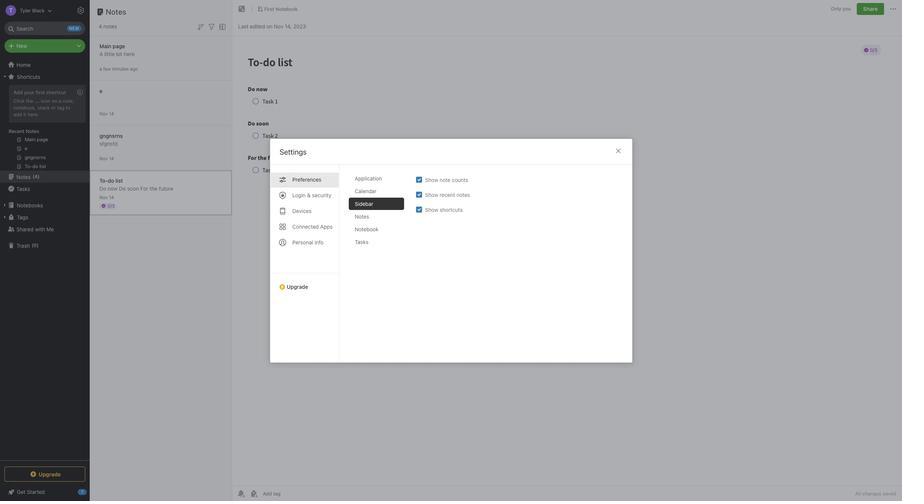 Task type: locate. For each thing, give the bounding box(es) containing it.
2 nov 14 from the top
[[99, 156, 114, 161]]

2 14 from the top
[[109, 156, 114, 161]]

show right show recent notes "checkbox"
[[425, 191, 438, 198]]

main
[[99, 43, 111, 49]]

to-
[[99, 177, 108, 184]]

4 up main
[[99, 23, 102, 30]]

1 horizontal spatial 4
[[99, 23, 102, 30]]

tab list containing application
[[349, 172, 410, 363]]

do down the "list"
[[119, 185, 126, 192]]

0 horizontal spatial tasks
[[16, 186, 30, 192]]

upgrade for rightmost upgrade popup button
[[287, 284, 308, 290]]

the inside 'to-do list do now do soon for the future'
[[150, 185, 158, 192]]

0 vertical spatial 14
[[109, 111, 114, 116]]

0 horizontal spatial upgrade
[[39, 471, 61, 478]]

upgrade
[[287, 284, 308, 290], [39, 471, 61, 478]]

ago
[[130, 66, 138, 72]]

on up or at the top left of page
[[52, 98, 57, 104]]

show
[[425, 176, 438, 183], [425, 191, 438, 198], [425, 206, 438, 213]]

0 vertical spatial notebook
[[276, 6, 298, 12]]

( inside trash ( 0 )
[[32, 242, 34, 248]]

) inside trash ( 0 )
[[37, 242, 39, 248]]

shortcuts
[[440, 206, 462, 213]]

notes down sidebar
[[355, 213, 369, 220]]

4
[[99, 23, 102, 30], [35, 174, 38, 180]]

a left few at the top left of the page
[[99, 66, 102, 72]]

1 vertical spatial nov 14
[[99, 156, 114, 161]]

me
[[46, 226, 54, 232]]

upgrade button
[[270, 273, 339, 293], [4, 467, 85, 482]]

0 vertical spatial nov 14
[[99, 111, 114, 116]]

add tag image
[[249, 489, 258, 498]]

nov 14 up "0/3"
[[99, 195, 114, 200]]

0 horizontal spatial do
[[99, 185, 106, 192]]

sidebar tab
[[349, 198, 404, 210]]

1 vertical spatial tasks
[[355, 239, 368, 245]]

nov 14
[[99, 111, 114, 116], [99, 156, 114, 161], [99, 195, 114, 200]]

soon
[[127, 185, 139, 192]]

1 show from the top
[[425, 176, 438, 183]]

show right show note counts option
[[425, 176, 438, 183]]

a few minutes ago
[[99, 66, 138, 72]]

apps
[[320, 223, 333, 230]]

0 vertical spatial 4
[[99, 23, 102, 30]]

tasks tab
[[349, 236, 404, 248]]

None search field
[[10, 22, 80, 35]]

0 horizontal spatial on
[[52, 98, 57, 104]]

1 horizontal spatial tab list
[[349, 172, 410, 363]]

to
[[66, 105, 70, 111]]

login & security
[[292, 192, 331, 198]]

3 show from the top
[[425, 206, 438, 213]]

gngnsrns sfgnsfd
[[99, 133, 123, 147]]

it
[[23, 111, 26, 117]]

Search text field
[[10, 22, 80, 35]]

1 vertical spatial notes
[[456, 191, 470, 198]]

upgrade for the bottom upgrade popup button
[[39, 471, 61, 478]]

the right for
[[150, 185, 158, 192]]

1 horizontal spatial notes
[[456, 191, 470, 198]]

1 vertical spatial )
[[37, 242, 39, 248]]

1 horizontal spatial tasks
[[355, 239, 368, 245]]

1 vertical spatial the
[[150, 185, 158, 192]]

note window element
[[232, 0, 902, 501]]

( up the tasks 'button'
[[33, 174, 35, 180]]

do
[[99, 185, 106, 192], [119, 185, 126, 192]]

the left ...
[[26, 98, 33, 104]]

2 vertical spatial show
[[425, 206, 438, 213]]

1 horizontal spatial notebook
[[355, 226, 378, 232]]

1 vertical spatial (
[[32, 242, 34, 248]]

the
[[26, 98, 33, 104], [150, 185, 158, 192]]

note,
[[63, 98, 74, 104]]

shortcuts
[[17, 73, 40, 80]]

notes down counts
[[456, 191, 470, 198]]

1 horizontal spatial the
[[150, 185, 158, 192]]

1 vertical spatial show
[[425, 191, 438, 198]]

Show shortcuts checkbox
[[416, 207, 422, 213]]

tasks inside tab
[[355, 239, 368, 245]]

home link
[[0, 59, 90, 71]]

sfgnsfd
[[99, 140, 118, 147]]

few
[[103, 66, 111, 72]]

notes right recent
[[26, 128, 39, 134]]

1 horizontal spatial do
[[119, 185, 126, 192]]

( inside 'notes ( 4 )'
[[33, 174, 35, 180]]

upgrade inside tab list
[[287, 284, 308, 290]]

0/3
[[108, 203, 115, 209]]

0 horizontal spatial tab list
[[270, 165, 339, 363]]

14 down the sfgnsfd
[[109, 156, 114, 161]]

1 14 from the top
[[109, 111, 114, 116]]

tab list for show note counts
[[349, 172, 410, 363]]

nov
[[274, 23, 283, 29], [99, 111, 108, 116], [99, 156, 108, 161], [99, 195, 108, 200]]

tab list containing preferences
[[270, 165, 339, 363]]

) inside 'notes ( 4 )'
[[38, 174, 40, 180]]

counts
[[452, 176, 468, 183]]

add
[[13, 89, 23, 95]]

nov left 14,
[[274, 23, 283, 29]]

group
[[0, 83, 89, 174]]

notebook inside button
[[276, 6, 298, 12]]

notebook right first
[[276, 6, 298, 12]]

1 horizontal spatial upgrade
[[287, 284, 308, 290]]

&
[[307, 192, 310, 198]]

nov down the sfgnsfd
[[99, 156, 108, 161]]

2 vertical spatial 14
[[109, 195, 114, 200]]

notebook inside tab
[[355, 226, 378, 232]]

0 vertical spatial tasks
[[16, 186, 30, 192]]

notes inside note list element
[[106, 7, 126, 16]]

14 for gngnsrns
[[109, 156, 114, 161]]

1 horizontal spatial a
[[99, 66, 102, 72]]

0 vertical spatial )
[[38, 174, 40, 180]]

1 nov 14 from the top
[[99, 111, 114, 116]]

1 vertical spatial notebook
[[355, 226, 378, 232]]

0 horizontal spatial upgrade button
[[4, 467, 85, 482]]

notebook
[[276, 6, 298, 12], [355, 226, 378, 232]]

icon on a note, notebook, stack or tag to add it here.
[[13, 98, 74, 117]]

0 vertical spatial on
[[266, 23, 273, 29]]

nov 14 down the sfgnsfd
[[99, 156, 114, 161]]

tab list
[[270, 165, 339, 363], [349, 172, 410, 363]]

personal
[[292, 239, 313, 245]]

notes up 4 notes
[[106, 7, 126, 16]]

notes up main
[[103, 23, 117, 30]]

show for show shortcuts
[[425, 206, 438, 213]]

1 vertical spatial a
[[59, 98, 61, 104]]

tags button
[[0, 211, 89, 223]]

0 horizontal spatial a
[[59, 98, 61, 104]]

notes inside tab
[[355, 213, 369, 220]]

nov 14 up the gngnsrns
[[99, 111, 114, 116]]

show for show recent notes
[[425, 191, 438, 198]]

tasks down notebook tab
[[355, 239, 368, 245]]

14 up the gngnsrns
[[109, 111, 114, 116]]

a
[[99, 66, 102, 72], [59, 98, 61, 104]]

4 up the tasks 'button'
[[35, 174, 38, 180]]

changes
[[862, 491, 882, 497]]

0 vertical spatial a
[[99, 66, 102, 72]]

2 show from the top
[[425, 191, 438, 198]]

now
[[108, 185, 118, 192]]

( for trash
[[32, 242, 34, 248]]

share button
[[857, 3, 884, 15]]

notebook tab
[[349, 223, 404, 235]]

only you
[[831, 6, 851, 12]]

0 horizontal spatial the
[[26, 98, 33, 104]]

nov down "e" at the top of the page
[[99, 111, 108, 116]]

trash
[[16, 242, 30, 249]]

notes up the tasks 'button'
[[16, 174, 31, 180]]

tasks down 'notes ( 4 )'
[[16, 186, 30, 192]]

0 horizontal spatial notes
[[103, 23, 117, 30]]

...
[[35, 98, 40, 104]]

0 vertical spatial upgrade
[[287, 284, 308, 290]]

trash ( 0 )
[[16, 242, 39, 249]]

tree
[[0, 59, 90, 460]]

0 vertical spatial notes
[[103, 23, 117, 30]]

or
[[51, 105, 56, 111]]

bit
[[116, 51, 122, 57]]

( right trash
[[32, 242, 34, 248]]

tag
[[57, 105, 64, 111]]

do down to-
[[99, 185, 106, 192]]

on right edited
[[266, 23, 273, 29]]

on inside icon on a note, notebook, stack or tag to add it here.
[[52, 98, 57, 104]]

Show note counts checkbox
[[416, 177, 422, 183]]

0 horizontal spatial notebook
[[276, 6, 298, 12]]

) up the tasks 'button'
[[38, 174, 40, 180]]

1 vertical spatial upgrade
[[39, 471, 61, 478]]

0 horizontal spatial 4
[[35, 174, 38, 180]]

add a reminder image
[[237, 489, 246, 498]]

settings image
[[76, 6, 85, 15]]

0 vertical spatial the
[[26, 98, 33, 104]]

2 vertical spatial nov 14
[[99, 195, 114, 200]]

3 14 from the top
[[109, 195, 114, 200]]

on
[[266, 23, 273, 29], [52, 98, 57, 104]]

14 up "0/3"
[[109, 195, 114, 200]]

4 inside 'notes ( 4 )'
[[35, 174, 38, 180]]

new
[[16, 43, 27, 49]]

connected apps
[[292, 223, 333, 230]]

0 vertical spatial (
[[33, 174, 35, 180]]

you
[[843, 6, 851, 12]]

show recent notes
[[425, 191, 470, 198]]

1 vertical spatial on
[[52, 98, 57, 104]]

application
[[355, 175, 382, 182]]

show right the show shortcuts checkbox
[[425, 206, 438, 213]]

4 inside note list element
[[99, 23, 102, 30]]

notebook down notes tab at the left top of the page
[[355, 226, 378, 232]]

tasks
[[16, 186, 30, 192], [355, 239, 368, 245]]

notebooks
[[17, 202, 43, 208]]

1 vertical spatial 4
[[35, 174, 38, 180]]

a up tag
[[59, 98, 61, 104]]

) right trash
[[37, 242, 39, 248]]

1 horizontal spatial on
[[266, 23, 273, 29]]

Show recent notes checkbox
[[416, 192, 422, 198]]

)
[[38, 174, 40, 180], [37, 242, 39, 248]]

1 vertical spatial 14
[[109, 156, 114, 161]]

0 vertical spatial show
[[425, 176, 438, 183]]

( for notes
[[33, 174, 35, 180]]

14
[[109, 111, 114, 116], [109, 156, 114, 161], [109, 195, 114, 200]]

first notebook
[[264, 6, 298, 12]]

close image
[[614, 146, 623, 155]]

info
[[314, 239, 323, 245]]

little
[[104, 51, 115, 57]]

0 vertical spatial upgrade button
[[270, 273, 339, 293]]



Task type: describe. For each thing, give the bounding box(es) containing it.
expand notebooks image
[[2, 202, 8, 208]]

e
[[99, 88, 102, 94]]

first notebook button
[[255, 4, 300, 14]]

expand note image
[[237, 4, 246, 13]]

show for show note counts
[[425, 176, 438, 183]]

notebook,
[[13, 105, 36, 111]]

your
[[24, 89, 34, 95]]

main page a little bit here
[[99, 43, 135, 57]]

list
[[115, 177, 123, 184]]

nov up "0/3"
[[99, 195, 108, 200]]

future
[[159, 185, 173, 192]]

1 do from the left
[[99, 185, 106, 192]]

a inside note list element
[[99, 66, 102, 72]]

edited
[[250, 23, 265, 29]]

notes inside 'notes ( 4 )'
[[16, 174, 31, 180]]

calendar tab
[[349, 185, 404, 197]]

0
[[34, 242, 37, 248]]

only
[[831, 6, 841, 12]]

icon
[[41, 98, 50, 104]]

add
[[13, 111, 22, 117]]

nov 14 for gngnsrns
[[99, 156, 114, 161]]

home
[[16, 62, 31, 68]]

add your first shortcut
[[13, 89, 66, 95]]

last
[[238, 23, 248, 29]]

shared with me link
[[0, 223, 89, 235]]

tags
[[17, 214, 28, 220]]

the inside group
[[26, 98, 33, 104]]

note
[[440, 176, 450, 183]]

login
[[292, 192, 305, 198]]

2 do from the left
[[119, 185, 126, 192]]

group containing add your first shortcut
[[0, 83, 89, 174]]

all changes saved
[[855, 491, 896, 497]]

show note counts
[[425, 176, 468, 183]]

new button
[[4, 39, 85, 53]]

to-do list do now do soon for the future
[[99, 177, 173, 192]]

here
[[124, 51, 135, 57]]

minutes
[[112, 66, 129, 72]]

shared
[[16, 226, 34, 232]]

devices
[[292, 208, 311, 214]]

personal info
[[292, 239, 323, 245]]

tasks button
[[0, 183, 89, 195]]

for
[[140, 185, 148, 192]]

shared with me
[[16, 226, 54, 232]]

calendar
[[355, 188, 376, 194]]

1 vertical spatial upgrade button
[[4, 467, 85, 482]]

a
[[99, 51, 103, 57]]

recent
[[440, 191, 455, 198]]

page
[[113, 43, 125, 49]]

1 horizontal spatial upgrade button
[[270, 273, 339, 293]]

sidebar
[[355, 201, 373, 207]]

Note Editor text field
[[232, 36, 902, 486]]

with
[[35, 226, 45, 232]]

notes tab
[[349, 210, 404, 223]]

last edited on nov 14, 2023
[[238, 23, 306, 29]]

notes ( 4 )
[[16, 174, 40, 180]]

14,
[[285, 23, 292, 29]]

tree containing home
[[0, 59, 90, 460]]

first
[[36, 89, 45, 95]]

click the ...
[[13, 98, 40, 104]]

nov inside note window element
[[274, 23, 283, 29]]

14 for e
[[109, 111, 114, 116]]

share
[[863, 6, 878, 12]]

application tab
[[349, 172, 404, 185]]

notes inside note list element
[[103, 23, 117, 30]]

recent notes
[[9, 128, 39, 134]]

note list element
[[90, 0, 232, 501]]

preferences
[[292, 176, 321, 183]]

expand tags image
[[2, 214, 8, 220]]

tab list for calendar
[[270, 165, 339, 363]]

3 nov 14 from the top
[[99, 195, 114, 200]]

4 notes
[[99, 23, 117, 30]]

show shortcuts
[[425, 206, 462, 213]]

stack
[[38, 105, 50, 111]]

) for notes
[[38, 174, 40, 180]]

gngnsrns
[[99, 133, 123, 139]]

shortcut
[[46, 89, 66, 95]]

all
[[855, 491, 861, 497]]

here.
[[28, 111, 39, 117]]

connected
[[292, 223, 319, 230]]

) for trash
[[37, 242, 39, 248]]

shortcuts button
[[0, 71, 89, 83]]

tasks inside 'button'
[[16, 186, 30, 192]]

2023
[[293, 23, 306, 29]]

security
[[312, 192, 331, 198]]

do
[[108, 177, 114, 184]]

first
[[264, 6, 274, 12]]

a inside icon on a note, notebook, stack or tag to add it here.
[[59, 98, 61, 104]]

nov 14 for e
[[99, 111, 114, 116]]

click
[[13, 98, 25, 104]]

on inside note window element
[[266, 23, 273, 29]]

saved
[[883, 491, 896, 497]]

settings
[[279, 148, 307, 156]]



Task type: vqa. For each thing, say whether or not it's contained in the screenshot.
add
yes



